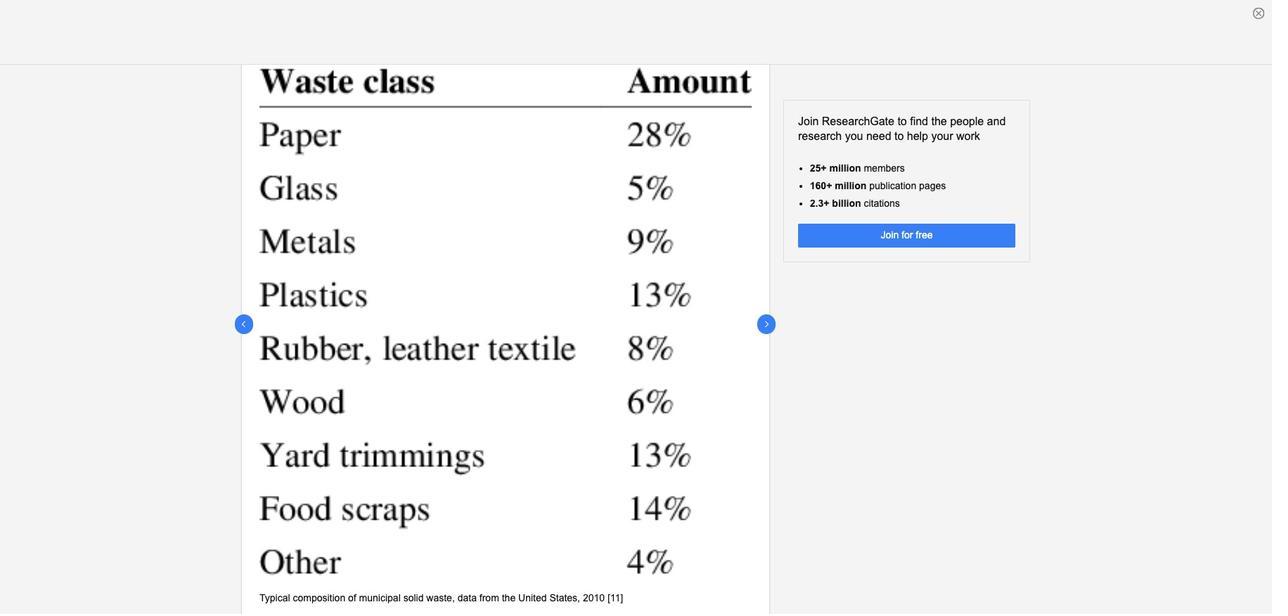Task type: locate. For each thing, give the bounding box(es) containing it.
160+
[[810, 180, 832, 191]]

waste,
[[427, 592, 455, 604]]

to
[[898, 115, 907, 127], [895, 130, 904, 142]]

join for join for free
[[881, 229, 899, 241]]

2.3+
[[810, 198, 830, 209]]

0 vertical spatial the
[[932, 115, 947, 127]]

join up "research"
[[798, 115, 819, 127]]

the
[[932, 115, 947, 127], [502, 592, 516, 604]]

states,
[[550, 592, 580, 604]]

help
[[907, 130, 929, 142]]

1 horizontal spatial join
[[881, 229, 899, 241]]

1 vertical spatial join
[[881, 229, 899, 241]]

of
[[348, 592, 356, 604]]

1 horizontal spatial the
[[932, 115, 947, 127]]

million right 25+ at the top right of page
[[830, 162, 861, 173]]

join inside join researchgate to find the people and research you need to help your work
[[798, 115, 819, 127]]

25+ million members 160+ million publication pages 2.3+ billion citations
[[810, 162, 946, 209]]

typical composition of municipal solid waste, data from the united states, 2010 [11]
[[260, 592, 623, 604]]

2010
[[583, 592, 605, 604]]

research
[[798, 130, 842, 142]]

the right from
[[502, 592, 516, 604]]

0 horizontal spatial the
[[502, 592, 516, 604]]

1 vertical spatial to
[[895, 130, 904, 142]]

data
[[458, 592, 477, 604]]

0 vertical spatial join
[[798, 115, 819, 127]]

join inside join for free link
[[881, 229, 899, 241]]

from
[[480, 592, 499, 604]]

25+
[[810, 162, 827, 173]]

to left find
[[898, 115, 907, 127]]

you
[[845, 130, 864, 142]]

people
[[950, 115, 984, 127]]

members
[[864, 162, 905, 173]]

0 horizontal spatial join
[[798, 115, 819, 127]]

million up billion
[[835, 180, 867, 191]]

typical
[[260, 592, 290, 604]]

join
[[798, 115, 819, 127], [881, 229, 899, 241]]

to left help at the right top of the page
[[895, 130, 904, 142]]

0 vertical spatial to
[[898, 115, 907, 127]]

billion
[[832, 198, 861, 209]]

join left 'for'
[[881, 229, 899, 241]]

the inside join researchgate to find the people and research you need to help your work
[[932, 115, 947, 127]]

join researchgate to find the people and research you need to help your work
[[798, 115, 1006, 142]]

the up your
[[932, 115, 947, 127]]

solid
[[404, 592, 424, 604]]

pages
[[919, 180, 946, 191]]

[11]
[[608, 592, 623, 604]]

researchgate
[[822, 115, 895, 127]]

0 vertical spatial million
[[830, 162, 861, 173]]

million
[[830, 162, 861, 173], [835, 180, 867, 191]]

1 vertical spatial the
[[502, 592, 516, 604]]

free
[[916, 229, 933, 241]]



Task type: describe. For each thing, give the bounding box(es) containing it.
and
[[987, 115, 1006, 127]]

join for join researchgate to find the people and research you need to help your work
[[798, 115, 819, 127]]

composition
[[293, 592, 346, 604]]

find
[[910, 115, 929, 127]]

for
[[902, 229, 913, 241]]

your
[[932, 130, 954, 142]]

join for free link
[[798, 224, 1016, 248]]

municipal
[[359, 592, 401, 604]]

join for free
[[881, 229, 933, 241]]

typical composition of municipal solid waste, data from the united states, 2010 [11] image
[[260, 68, 752, 581]]

need
[[867, 130, 892, 142]]

work
[[957, 130, 981, 142]]

citations
[[864, 198, 900, 209]]

united
[[519, 592, 547, 604]]

publication
[[870, 180, 917, 191]]

1 vertical spatial million
[[835, 180, 867, 191]]



Task type: vqa. For each thing, say whether or not it's contained in the screenshot.


